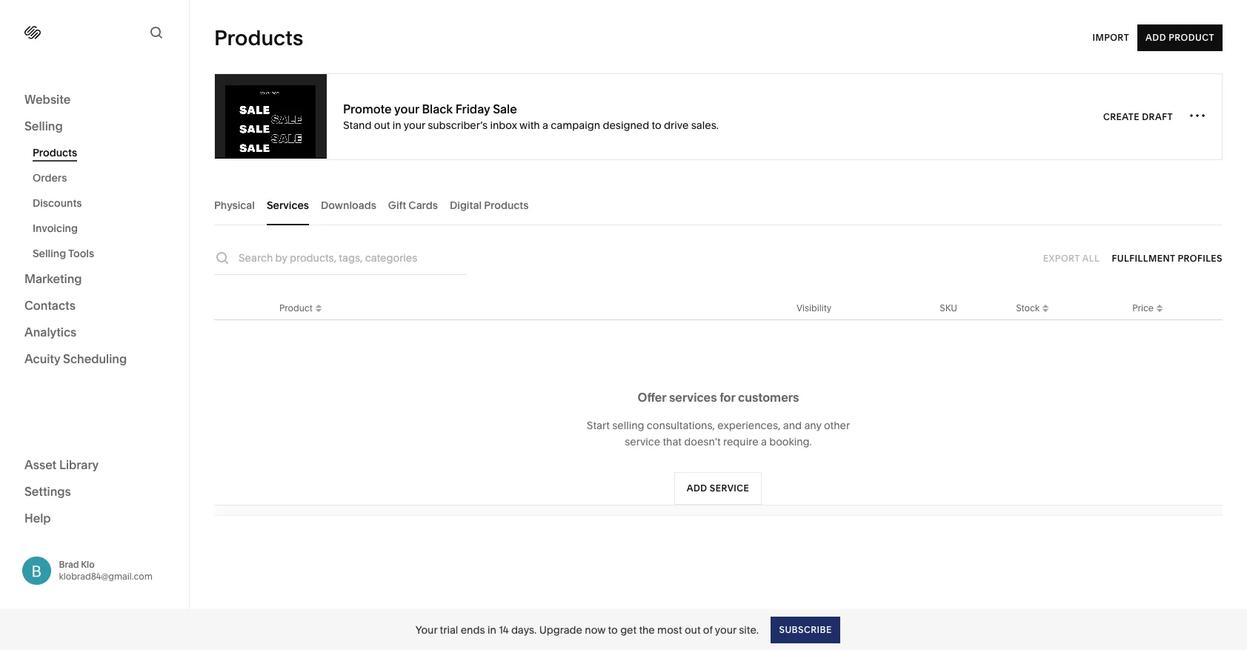 Task type: vqa. For each thing, say whether or not it's contained in the screenshot.
1st Site
no



Task type: describe. For each thing, give the bounding box(es) containing it.
gift
[[388, 198, 406, 212]]

now
[[585, 623, 606, 637]]

0 vertical spatial your
[[394, 101, 419, 116]]

marketing link
[[24, 271, 165, 288]]

2 vertical spatial your
[[715, 623, 737, 637]]

offer services for customers
[[638, 390, 800, 405]]

offer
[[638, 390, 667, 405]]

import
[[1093, 32, 1130, 43]]

tools
[[68, 247, 94, 260]]

settings link
[[24, 483, 165, 501]]

services
[[669, 390, 717, 405]]

most
[[658, 623, 683, 637]]

acuity scheduling link
[[24, 351, 165, 368]]

start selling consultations, experiences, and any other service that doesn't require a booking.
[[587, 419, 851, 449]]

selling for selling tools
[[33, 247, 66, 260]]

scheduling
[[63, 351, 127, 366]]

a inside start selling consultations, experiences, and any other service that doesn't require a booking.
[[761, 435, 767, 449]]

1 horizontal spatial in
[[488, 623, 497, 637]]

of
[[704, 623, 713, 637]]

ends
[[461, 623, 485, 637]]

all
[[1083, 252, 1100, 264]]

profiles
[[1178, 252, 1223, 264]]

fulfillment profiles
[[1113, 252, 1223, 264]]

stand
[[343, 118, 372, 132]]

asset library link
[[24, 456, 165, 474]]

services button
[[267, 185, 309, 225]]

selling
[[613, 419, 645, 432]]

klo
[[81, 559, 95, 570]]

0 vertical spatial products
[[214, 25, 304, 50]]

physical button
[[214, 185, 255, 225]]

asset
[[24, 457, 57, 472]]

orders
[[33, 171, 67, 185]]

export all button
[[1044, 245, 1100, 272]]

export
[[1044, 252, 1081, 264]]

inbox
[[490, 118, 518, 132]]

promote your black friday sale stand out in your subscriber's inbox with a campaign designed to drive sales.
[[343, 101, 719, 132]]

stock
[[1017, 302, 1040, 313]]

brad
[[59, 559, 79, 570]]

discounts
[[33, 196, 82, 210]]

gift cards button
[[388, 185, 438, 225]]

help
[[24, 510, 51, 525]]

add product
[[1146, 32, 1215, 43]]

add for add product
[[1146, 32, 1167, 43]]

cards
[[409, 198, 438, 212]]

drive
[[664, 118, 689, 132]]

products inside button
[[484, 198, 529, 212]]

service inside button
[[710, 483, 750, 494]]

subscribe button
[[771, 617, 840, 643]]

visibility
[[797, 302, 832, 313]]

acuity
[[24, 351, 60, 366]]

Search by products, tags, categories field
[[239, 250, 467, 266]]

discounts link
[[33, 191, 173, 216]]

and
[[784, 419, 802, 432]]

contacts
[[24, 298, 76, 313]]

gift cards
[[388, 198, 438, 212]]

booking.
[[770, 435, 812, 449]]

your trial ends in 14 days. upgrade now to get the most out of your site.
[[416, 623, 759, 637]]

with
[[520, 118, 540, 132]]

get
[[621, 623, 637, 637]]

a inside promote your black friday sale stand out in your subscriber's inbox with a campaign designed to drive sales.
[[543, 118, 549, 132]]

library
[[59, 457, 99, 472]]

products link
[[33, 140, 173, 165]]



Task type: locate. For each thing, give the bounding box(es) containing it.
for
[[720, 390, 736, 405]]

service down selling
[[625, 435, 661, 449]]

downloads
[[321, 198, 377, 212]]

1 vertical spatial service
[[710, 483, 750, 494]]

customers
[[739, 390, 800, 405]]

1 vertical spatial out
[[685, 623, 701, 637]]

products
[[214, 25, 304, 50], [33, 146, 77, 159], [484, 198, 529, 212]]

1 vertical spatial to
[[608, 623, 618, 637]]

experiences,
[[718, 419, 781, 432]]

promote
[[343, 101, 392, 116]]

sku
[[940, 302, 958, 313]]

digital
[[450, 198, 482, 212]]

that
[[663, 435, 682, 449]]

klobrad84@gmail.com
[[59, 571, 153, 582]]

digital products
[[450, 198, 529, 212]]

0 vertical spatial to
[[652, 118, 662, 132]]

analytics link
[[24, 324, 165, 342]]

price
[[1133, 302, 1154, 313]]

fulfillment
[[1113, 252, 1176, 264]]

trial
[[440, 623, 458, 637]]

0 horizontal spatial out
[[374, 118, 390, 132]]

your
[[416, 623, 438, 637]]

invoicing
[[33, 222, 78, 235]]

subscribe
[[779, 624, 832, 635]]

0 vertical spatial product
[[1169, 32, 1215, 43]]

a
[[543, 118, 549, 132], [761, 435, 767, 449]]

add inside button
[[1146, 32, 1167, 43]]

0 horizontal spatial add
[[687, 483, 708, 494]]

website
[[24, 92, 71, 107]]

your left black in the left of the page
[[394, 101, 419, 116]]

in left 14
[[488, 623, 497, 637]]

product
[[1169, 32, 1215, 43], [280, 302, 313, 313]]

draft
[[1143, 111, 1174, 122]]

campaign
[[551, 118, 601, 132]]

asset library
[[24, 457, 99, 472]]

your down black in the left of the page
[[404, 118, 425, 132]]

analytics
[[24, 325, 77, 340]]

selling for selling
[[24, 119, 63, 133]]

0 horizontal spatial product
[[280, 302, 313, 313]]

to inside promote your black friday sale stand out in your subscriber's inbox with a campaign designed to drive sales.
[[652, 118, 662, 132]]

0 horizontal spatial in
[[393, 118, 402, 132]]

in right stand
[[393, 118, 402, 132]]

designed
[[603, 118, 650, 132]]

tab list
[[214, 185, 1223, 225]]

1 horizontal spatial to
[[652, 118, 662, 132]]

out inside promote your black friday sale stand out in your subscriber's inbox with a campaign designed to drive sales.
[[374, 118, 390, 132]]

create
[[1104, 111, 1140, 122]]

1 horizontal spatial a
[[761, 435, 767, 449]]

service inside start selling consultations, experiences, and any other service that doesn't require a booking.
[[625, 435, 661, 449]]

a down experiences,
[[761, 435, 767, 449]]

add service
[[687, 483, 750, 494]]

brad klo klobrad84@gmail.com
[[59, 559, 153, 582]]

digital products button
[[450, 185, 529, 225]]

0 vertical spatial service
[[625, 435, 661, 449]]

14
[[499, 623, 509, 637]]

doesn't
[[685, 435, 721, 449]]

invoicing link
[[33, 216, 173, 241]]

selling tools
[[33, 247, 94, 260]]

services
[[267, 198, 309, 212]]

start
[[587, 419, 610, 432]]

create draft button
[[1104, 103, 1174, 130]]

service
[[625, 435, 661, 449], [710, 483, 750, 494]]

out
[[374, 118, 390, 132], [685, 623, 701, 637]]

selling link
[[24, 118, 165, 136]]

0 vertical spatial in
[[393, 118, 402, 132]]

add inside button
[[687, 483, 708, 494]]

add
[[1146, 32, 1167, 43], [687, 483, 708, 494]]

in
[[393, 118, 402, 132], [488, 623, 497, 637]]

subscriber's
[[428, 118, 488, 132]]

import button
[[1093, 24, 1130, 51]]

0 horizontal spatial products
[[33, 146, 77, 159]]

0 vertical spatial selling
[[24, 119, 63, 133]]

to
[[652, 118, 662, 132], [608, 623, 618, 637]]

your
[[394, 101, 419, 116], [404, 118, 425, 132], [715, 623, 737, 637]]

product inside button
[[1169, 32, 1215, 43]]

1 horizontal spatial products
[[214, 25, 304, 50]]

a right with
[[543, 118, 549, 132]]

1 vertical spatial add
[[687, 483, 708, 494]]

tab list containing physical
[[214, 185, 1223, 225]]

1 horizontal spatial out
[[685, 623, 701, 637]]

1 vertical spatial your
[[404, 118, 425, 132]]

upgrade
[[540, 623, 583, 637]]

add service button
[[675, 472, 763, 505]]

dropdown icon image
[[313, 300, 325, 312], [1040, 300, 1052, 312], [1154, 300, 1166, 312], [313, 304, 325, 316], [1040, 304, 1052, 316], [1154, 304, 1166, 316]]

any
[[805, 419, 822, 432]]

consultations,
[[647, 419, 715, 432]]

2 horizontal spatial products
[[484, 198, 529, 212]]

selling down website
[[24, 119, 63, 133]]

1 vertical spatial product
[[280, 302, 313, 313]]

sales.
[[692, 118, 719, 132]]

0 vertical spatial out
[[374, 118, 390, 132]]

add for add service
[[687, 483, 708, 494]]

marketing
[[24, 271, 82, 286]]

1 vertical spatial a
[[761, 435, 767, 449]]

contacts link
[[24, 297, 165, 315]]

help link
[[24, 510, 51, 526]]

acuity scheduling
[[24, 351, 127, 366]]

settings
[[24, 484, 71, 499]]

require
[[724, 435, 759, 449]]

1 vertical spatial selling
[[33, 247, 66, 260]]

the
[[639, 623, 655, 637]]

selling inside 'link'
[[33, 247, 66, 260]]

1 horizontal spatial add
[[1146, 32, 1167, 43]]

1 vertical spatial products
[[33, 146, 77, 159]]

service down require
[[710, 483, 750, 494]]

1 horizontal spatial product
[[1169, 32, 1215, 43]]

fulfillment profiles button
[[1113, 245, 1223, 272]]

to left get
[[608, 623, 618, 637]]

out left of
[[685, 623, 701, 637]]

add right import
[[1146, 32, 1167, 43]]

other
[[825, 419, 851, 432]]

friday
[[456, 101, 490, 116]]

out down promote
[[374, 118, 390, 132]]

0 horizontal spatial to
[[608, 623, 618, 637]]

0 vertical spatial a
[[543, 118, 549, 132]]

export all
[[1044, 252, 1100, 264]]

site.
[[739, 623, 759, 637]]

in inside promote your black friday sale stand out in your subscriber's inbox with a campaign designed to drive sales.
[[393, 118, 402, 132]]

0 horizontal spatial a
[[543, 118, 549, 132]]

1 horizontal spatial service
[[710, 483, 750, 494]]

add down doesn't on the right bottom of page
[[687, 483, 708, 494]]

orders link
[[33, 165, 173, 191]]

downloads button
[[321, 185, 377, 225]]

create draft
[[1104, 111, 1174, 122]]

add product button
[[1138, 24, 1223, 51]]

selling up marketing
[[33, 247, 66, 260]]

to left drive
[[652, 118, 662, 132]]

black
[[422, 101, 453, 116]]

physical
[[214, 198, 255, 212]]

0 horizontal spatial service
[[625, 435, 661, 449]]

2 vertical spatial products
[[484, 198, 529, 212]]

1 vertical spatial in
[[488, 623, 497, 637]]

0 vertical spatial add
[[1146, 32, 1167, 43]]

selling tools link
[[33, 241, 173, 266]]

your right of
[[715, 623, 737, 637]]



